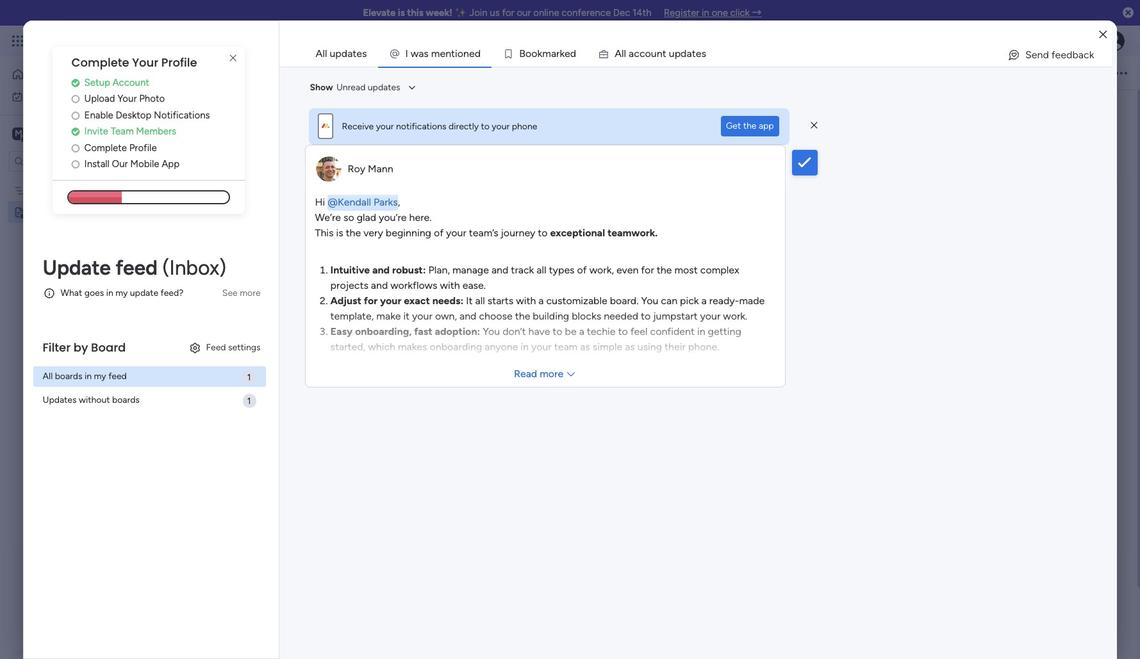 Task type: vqa. For each thing, say whether or not it's contained in the screenshot.
Updates without boards's '1'
yes



Task type: describe. For each thing, give the bounding box(es) containing it.
main workspace
[[29, 127, 105, 139]]

notes inside field
[[444, 135, 511, 168]]

Search in workspace field
[[27, 154, 107, 169]]

1 n from the left
[[446, 47, 451, 60]]

circle o image for upload
[[72, 94, 80, 104]]

show
[[310, 82, 333, 93]]

all updates link
[[306, 42, 377, 66]]

check circle image
[[72, 78, 80, 88]]

1 as from the left
[[580, 341, 590, 353]]

your up fast
[[412, 310, 433, 323]]

medium title
[[317, 67, 368, 78]]

0 vertical spatial profile
[[161, 55, 197, 71]]

1 vertical spatial ✨
[[204, 162, 215, 173]]

1 horizontal spatial boards
[[112, 395, 140, 406]]

d for a l l a c c o u n t u p d a t e s
[[681, 47, 687, 60]]

register in one click →
[[664, 7, 762, 19]]

for up the finish presentations
[[516, 326, 533, 341]]

getting
[[708, 326, 742, 338]]

a right the pick
[[702, 295, 707, 307]]

2 l from the left
[[624, 47, 627, 60]]

a
[[615, 47, 622, 60]]

tab list containing all updates
[[305, 41, 1113, 67]]

w
[[411, 47, 419, 60]]

notifications
[[396, 121, 447, 132]]

easy onboarding, fast adoption:
[[331, 326, 480, 338]]

own,
[[435, 310, 457, 323]]

in right goes
[[106, 288, 113, 299]]

notes
[[534, 285, 560, 297]]

more for read more
[[540, 368, 564, 380]]

teamwork.
[[608, 227, 658, 239]]

work for my
[[43, 91, 62, 102]]

using
[[638, 341, 662, 353]]

and inside it all starts with a customizable board. you can pick a ready-made template, make it your own, and choose the building blocks needed to jumpstart your work.
[[460, 310, 477, 323]]

plan, manage and track all types of work, even for the most complex projects and workflows with ease.
[[331, 264, 740, 292]]

1 o from the left
[[458, 47, 464, 60]]

the inside button
[[744, 121, 757, 131]]

b
[[520, 47, 526, 60]]

adjust
[[331, 295, 362, 307]]

(inbox)
[[162, 256, 226, 280]]

the inside hi @kendall parks , we're so glad you're here. this is the very beginning of your team's journey to exceptional teamwork.
[[346, 227, 361, 239]]

in left one
[[702, 7, 710, 19]]

setup account
[[84, 77, 149, 88]]

📋 upcoming tasks
[[204, 183, 282, 194]]

1 c from the left
[[634, 47, 640, 60]]

it
[[404, 310, 410, 323]]

a up the building
[[539, 295, 544, 307]]

4 o from the left
[[645, 47, 651, 60]]

checklist image
[[515, 67, 526, 79]]

read
[[514, 368, 537, 380]]

upcoming
[[218, 183, 259, 194]]

in down don't
[[521, 341, 529, 353]]

confident
[[651, 326, 695, 338]]

1 t from the left
[[451, 47, 455, 60]]

complete your profile
[[72, 55, 197, 71]]

3 t from the left
[[692, 47, 696, 60]]

journey
[[501, 227, 536, 239]]

2 n from the left
[[464, 47, 469, 60]]

Notes field
[[441, 135, 515, 169]]

1 l from the left
[[622, 47, 624, 60]]

week!
[[426, 7, 453, 19]]

workflows
[[391, 280, 438, 292]]

board.
[[610, 295, 639, 307]]

complete for complete profile
[[84, 142, 127, 154]]

phone
[[512, 121, 538, 132]]

simple
[[593, 341, 623, 353]]

plan,
[[429, 264, 450, 276]]

private board image
[[423, 144, 438, 160]]

enable desktop notifications link
[[72, 108, 245, 123]]

install our mobile app link
[[72, 157, 245, 172]]

our
[[112, 159, 128, 170]]

directly
[[449, 121, 479, 132]]

online
[[534, 7, 560, 19]]

and left track
[[492, 264, 509, 276]]

click
[[731, 7, 750, 19]]

register in one click → link
[[664, 7, 762, 19]]

members
[[136, 126, 176, 137]]

filter by board
[[43, 340, 126, 356]]

your right receive
[[376, 121, 394, 132]]

work for monday
[[104, 33, 127, 48]]

lottie animation image
[[0, 530, 164, 660]]

0 vertical spatial feed
[[116, 256, 158, 280]]

→
[[753, 7, 762, 19]]

photo
[[139, 93, 165, 105]]

management
[[129, 33, 199, 48]]

add to favorites image
[[524, 145, 537, 158]]

check circle image
[[72, 127, 80, 137]]

pick
[[680, 295, 699, 307]]

3 n from the left
[[657, 47, 663, 60]]

kendall parks image
[[1105, 31, 1125, 51]]

in up phone.
[[698, 326, 706, 338]]

complete for complete your profile
[[72, 55, 129, 71]]

your inside you don't have to be a techie to feel confident in getting started, which makes onboarding anyone in your team as simple as using their phone.
[[532, 341, 552, 353]]

send feedback button
[[1003, 45, 1100, 65]]

a inside you don't have to be a techie to feel confident in getting started, which makes onboarding anyone in your team as simple as using their phone.
[[579, 326, 585, 338]]

updates inside tab list
[[330, 47, 367, 60]]

presentations
[[506, 350, 569, 362]]

@kendall
[[328, 196, 371, 208]]

their
[[665, 341, 686, 353]]

1 vertical spatial profile
[[129, 142, 157, 154]]

onboarding
[[430, 341, 482, 353]]

goes
[[84, 288, 104, 299]]

intuitive
[[331, 264, 370, 276]]

a right a
[[629, 47, 634, 60]]

i
[[406, 47, 408, 60]]

see for see more
[[222, 288, 238, 299]]

1 u from the left
[[651, 47, 657, 60]]

2 k from the left
[[560, 47, 565, 60]]

intuitive and robust:
[[331, 264, 426, 276]]

adjust for your exact needs:
[[331, 295, 464, 307]]

most
[[675, 264, 698, 276]]

0 horizontal spatial notes
[[30, 207, 55, 218]]

style
[[545, 67, 566, 78]]

with inside the plan, manage and track all types of work, even for the most complex projects and workflows with ease.
[[440, 280, 460, 292]]

see plans
[[224, 35, 263, 46]]

finish for finish presentations
[[478, 350, 503, 362]]

can
[[661, 295, 678, 307]]

1 vertical spatial updates
[[368, 82, 401, 93]]

2 as from the left
[[625, 341, 635, 353]]

dec
[[614, 7, 631, 19]]

title
[[352, 67, 368, 78]]

of inside hi @kendall parks , we're so glad you're here. this is the very beginning of your team's journey to exceptional teamwork.
[[434, 227, 444, 239]]

show unread updates
[[310, 82, 401, 93]]

apps image
[[1000, 35, 1013, 47]]

m for e
[[431, 47, 440, 60]]

elevate is this week! ✨ join us for our online conference dec 14th
[[363, 7, 652, 19]]

update feed (inbox)
[[43, 256, 226, 280]]

4 e from the left
[[696, 47, 702, 60]]

install our mobile app
[[84, 159, 180, 170]]

team
[[111, 126, 134, 137]]

1 for updates without boards
[[247, 396, 251, 407]]

see plans button
[[207, 31, 269, 51]]

mention image
[[584, 66, 597, 79]]

it all starts with a customizable board. you can pick a ready-made template, make it your own, and choose the building blocks needed to jumpstart your work.
[[331, 295, 765, 323]]

hi
[[315, 196, 325, 208]]

here.
[[409, 212, 432, 224]]

workspace
[[54, 127, 105, 139]]

you inside you don't have to be a techie to feel confident in getting started, which makes onboarding anyone in your team as simple as using their phone.
[[483, 326, 500, 338]]

app
[[162, 159, 180, 170]]

all for all boards in my feed
[[43, 371, 53, 382]]

share
[[1075, 67, 1098, 78]]

for up make
[[364, 295, 378, 307]]

with inside it all starts with a customizable board. you can pick a ready-made template, make it your own, and choose the building blocks needed to jumpstart your work.
[[516, 295, 536, 307]]

0 vertical spatial 📂 today
[[204, 142, 242, 153]]

complete profile
[[84, 142, 157, 154]]

2 d from the left
[[571, 47, 577, 60]]

workspace selection element
[[12, 126, 107, 143]]

1 vertical spatial ✨ priorities for the week
[[445, 326, 589, 341]]

needs:
[[433, 295, 464, 307]]



Task type: locate. For each thing, give the bounding box(es) containing it.
robust:
[[392, 264, 426, 276]]

1 vertical spatial feed
[[108, 371, 127, 382]]

1 vertical spatial see
[[222, 288, 238, 299]]

1 horizontal spatial n
[[464, 47, 469, 60]]

today up ease.
[[462, 260, 497, 276]]

all for all updates
[[316, 47, 327, 60]]

a right "i"
[[419, 47, 424, 60]]

1 horizontal spatial week
[[559, 326, 589, 341]]

your left phone
[[492, 121, 510, 132]]

1 horizontal spatial 📂 today
[[445, 260, 500, 276]]

✨ left the join
[[455, 7, 467, 19]]

1 horizontal spatial m
[[543, 47, 551, 60]]

l
[[622, 47, 624, 60], [624, 47, 627, 60]]

types
[[549, 264, 575, 276]]

a l l a c c o u n t u p d a t e s
[[615, 47, 707, 60]]

updates up medium title
[[330, 47, 367, 60]]

the left most in the right of the page
[[657, 264, 672, 276]]

for up "tasks"
[[255, 162, 267, 173]]

1 vertical spatial 1
[[247, 396, 251, 407]]

the
[[744, 121, 757, 131], [269, 162, 282, 173], [346, 227, 361, 239], [657, 264, 672, 276], [515, 310, 531, 323], [536, 326, 555, 341]]

all inside the plan, manage and track all types of work, even for the most complex projects and workflows with ease.
[[537, 264, 547, 276]]

m left i
[[431, 47, 440, 60]]

circle o image up check circle icon
[[72, 111, 80, 120]]

share button
[[1051, 63, 1104, 83]]

priorities
[[218, 162, 253, 173], [462, 326, 513, 341]]

2 circle o image from the top
[[72, 111, 80, 120]]

numbered list image
[[493, 67, 504, 79]]

enable
[[84, 110, 113, 121]]

1 horizontal spatial priorities
[[462, 326, 513, 341]]

1 d from the left
[[475, 47, 481, 60]]

get
[[726, 121, 741, 131]]

your down have
[[532, 341, 552, 353]]

beginning
[[386, 227, 432, 239]]

work,
[[590, 264, 614, 276]]

ready-
[[710, 295, 740, 307]]

list box containing marketing plan
[[0, 177, 164, 396]]

1 1 from the top
[[247, 372, 251, 383]]

your down the 'account'
[[117, 93, 137, 105]]

i
[[455, 47, 458, 60]]

0 horizontal spatial work
[[43, 91, 62, 102]]

for right 'even'
[[641, 264, 655, 276]]

more down presentations
[[540, 368, 564, 380]]

1 vertical spatial 📂
[[445, 260, 459, 276]]

2 horizontal spatial n
[[657, 47, 663, 60]]

1 e from the left
[[440, 47, 446, 60]]

0 horizontal spatial priorities
[[218, 162, 253, 173]]

your inside upload your photo link
[[117, 93, 137, 105]]

priorities down choose
[[462, 326, 513, 341]]

today up upcoming
[[218, 142, 242, 153]]

select product image
[[12, 35, 24, 47]]

0 horizontal spatial all
[[43, 371, 53, 382]]

roy
[[348, 163, 366, 175]]

for inside the plan, manage and track all types of work, even for the most complex projects and workflows with ease.
[[641, 264, 655, 276]]

work right my
[[43, 91, 62, 102]]

one
[[712, 7, 728, 19]]

is inside hi @kendall parks , we're so glad you're here. this is the very beginning of your team's journey to exceptional teamwork.
[[336, 227, 343, 239]]

0 vertical spatial work
[[104, 33, 127, 48]]

1 horizontal spatial notes
[[444, 135, 511, 168]]

0 horizontal spatial updates
[[330, 47, 367, 60]]

1 vertical spatial is
[[336, 227, 343, 239]]

n
[[446, 47, 451, 60], [464, 47, 469, 60], [657, 47, 663, 60]]

1 horizontal spatial d
[[571, 47, 577, 60]]

u
[[651, 47, 657, 60], [669, 47, 675, 60]]

complete up setup
[[72, 55, 129, 71]]

and down it at the top of page
[[460, 310, 477, 323]]

0 horizontal spatial more
[[240, 288, 261, 299]]

1 horizontal spatial profile
[[161, 55, 197, 71]]

1 vertical spatial finish
[[478, 350, 503, 362]]

1 vertical spatial your
[[117, 93, 137, 105]]

2 o from the left
[[526, 47, 532, 60]]

is right this
[[336, 227, 343, 239]]

0 horizontal spatial boards
[[55, 371, 82, 382]]

t up layout image
[[451, 47, 455, 60]]

invite
[[84, 126, 108, 137]]

t right p
[[692, 47, 696, 60]]

all right track
[[537, 264, 547, 276]]

see for see plans
[[224, 35, 240, 46]]

0 vertical spatial priorities
[[218, 162, 253, 173]]

see inside see plans button
[[224, 35, 240, 46]]

to
[[481, 121, 490, 132], [538, 227, 548, 239], [641, 310, 651, 323], [553, 326, 563, 338], [618, 326, 628, 338]]

14th
[[633, 7, 652, 19]]

more inside button
[[540, 368, 564, 380]]

boards
[[55, 371, 82, 382], [112, 395, 140, 406]]

my up without
[[94, 371, 106, 382]]

my work
[[28, 91, 62, 102]]

0 horizontal spatial of
[[434, 227, 444, 239]]

circle o image inside complete profile link
[[72, 144, 80, 153]]

your inside hi @kendall parks , we're so glad you're here. this is the very beginning of your team's journey to exceptional teamwork.
[[446, 227, 467, 239]]

boards up updates on the bottom left of page
[[55, 371, 82, 382]]

as right team
[[580, 341, 590, 353]]

option
[[0, 179, 164, 181]]

0 vertical spatial ✨
[[455, 7, 467, 19]]

circle o image inside install our mobile app link
[[72, 160, 80, 169]]

circle o image for enable
[[72, 111, 80, 120]]

circle o image
[[72, 94, 80, 104], [72, 111, 80, 120], [72, 144, 80, 153], [72, 160, 80, 169]]

n left p
[[657, 47, 663, 60]]

📂 today up '📋' on the left
[[204, 142, 242, 153]]

and down intuitive and robust:
[[371, 280, 388, 292]]

0 horizontal spatial all
[[476, 295, 485, 307]]

1 for all boards in my feed
[[247, 372, 251, 383]]

0 vertical spatial week
[[284, 162, 305, 173]]

fast
[[414, 326, 433, 338]]

0 horizontal spatial n
[[446, 47, 451, 60]]

list box
[[0, 177, 164, 396]]

1 vertical spatial notes
[[30, 207, 55, 218]]

s right p
[[702, 47, 707, 60]]

the inside the plan, manage and track all types of work, even for the most complex projects and workflows with ease.
[[657, 264, 672, 276]]

circle o image for complete
[[72, 144, 80, 153]]

✨ priorities for the week up the finish presentations
[[445, 326, 589, 341]]

1 m from the left
[[431, 47, 440, 60]]

starts
[[488, 295, 514, 307]]

your left team's
[[446, 227, 467, 239]]

notes down directly
[[444, 135, 511, 168]]

to down needed on the top right of the page
[[618, 326, 628, 338]]

your up make
[[380, 295, 402, 307]]

to right directly
[[481, 121, 490, 132]]

1 horizontal spatial today
[[462, 260, 497, 276]]

finish for finish these notes
[[478, 285, 503, 297]]

marketing
[[30, 185, 70, 196]]

template,
[[331, 310, 374, 323]]

d right the r
[[571, 47, 577, 60]]

u down register
[[669, 47, 675, 60]]

in up updates without boards
[[85, 371, 92, 382]]

desktop
[[116, 110, 152, 121]]

finish
[[478, 285, 503, 297], [478, 350, 503, 362]]

2 e from the left
[[469, 47, 475, 60]]

1 horizontal spatial s
[[702, 47, 707, 60]]

2 horizontal spatial t
[[692, 47, 696, 60]]

0 vertical spatial updates
[[330, 47, 367, 60]]

of right beginning
[[434, 227, 444, 239]]

0 horizontal spatial 📂
[[204, 142, 215, 153]]

1 vertical spatial all
[[476, 295, 485, 307]]

1 horizontal spatial of
[[577, 264, 587, 276]]

k right b
[[538, 47, 543, 60]]

0 vertical spatial notes
[[444, 135, 511, 168]]

is
[[398, 7, 405, 19], [336, 227, 343, 239]]

k up style
[[560, 47, 565, 60]]

workspace image
[[12, 127, 25, 141]]

blocks
[[572, 310, 602, 323]]

to inside it all starts with a customizable board. you can pick a ready-made template, make it your own, and choose the building blocks needed to jumpstart your work.
[[641, 310, 651, 323]]

1 horizontal spatial k
[[560, 47, 565, 60]]

so
[[344, 212, 354, 224]]

1 vertical spatial dapulse x slim image
[[811, 120, 818, 131]]

work up complete your profile
[[104, 33, 127, 48]]

1 circle o image from the top
[[72, 94, 80, 104]]

your for photo
[[117, 93, 137, 105]]

with up the needs:
[[440, 280, 460, 292]]

2 s from the left
[[702, 47, 707, 60]]

updates without boards
[[43, 395, 140, 406]]

2 t from the left
[[663, 47, 667, 60]]

the down so
[[346, 227, 361, 239]]

2 m from the left
[[543, 47, 551, 60]]

m left the r
[[543, 47, 551, 60]]

0 vertical spatial boards
[[55, 371, 82, 382]]

complete profile link
[[72, 141, 245, 155]]

✨ up '📋' on the left
[[204, 162, 215, 173]]

elevate
[[363, 7, 396, 19]]

notifications
[[154, 110, 210, 121]]

✨ down own,
[[445, 326, 459, 341]]

s right 'w' at the left top
[[424, 47, 429, 60]]

close image
[[1100, 30, 1108, 39]]

boards right without
[[112, 395, 140, 406]]

3 circle o image from the top
[[72, 144, 80, 153]]

lottie animation element
[[0, 530, 164, 660]]

0 horizontal spatial 📂 today
[[204, 142, 242, 153]]

upload your photo link
[[72, 92, 245, 106]]

anyone
[[485, 341, 518, 353]]

to inside hi @kendall parks , we're so glad you're here. this is the very beginning of your team's journey to exceptional teamwork.
[[538, 227, 548, 239]]

📂 up the needs:
[[445, 260, 459, 276]]

techie
[[587, 326, 616, 338]]

complete inside complete profile link
[[84, 142, 127, 154]]

0 vertical spatial 📂
[[204, 142, 215, 153]]

0 horizontal spatial my
[[94, 371, 106, 382]]

to right journey
[[538, 227, 548, 239]]

exact
[[404, 295, 430, 307]]

you down choose
[[483, 326, 500, 338]]

1 horizontal spatial ✨ priorities for the week
[[445, 326, 589, 341]]

v2 ellipsis image
[[1116, 65, 1128, 81]]

0 horizontal spatial d
[[475, 47, 481, 60]]

2 1 from the top
[[247, 396, 251, 407]]

as down feel
[[625, 341, 635, 353]]

is left this
[[398, 7, 405, 19]]

to up feel
[[641, 310, 651, 323]]

profile
[[161, 55, 197, 71], [129, 142, 157, 154]]

2 c from the left
[[640, 47, 645, 60]]

2 vertical spatial ✨
[[445, 326, 459, 341]]

updates
[[43, 395, 77, 406]]

0 horizontal spatial profile
[[129, 142, 157, 154]]

e right the r
[[565, 47, 571, 60]]

more for see more
[[240, 288, 261, 299]]

circle o image down check circle image
[[72, 94, 80, 104]]

0 vertical spatial you
[[642, 295, 659, 307]]

1 horizontal spatial more
[[540, 368, 564, 380]]

my for feed
[[94, 371, 106, 382]]

see down (inbox)
[[222, 288, 238, 299]]

to left be
[[553, 326, 563, 338]]

e left i
[[440, 47, 446, 60]]

bulleted list image
[[471, 67, 483, 79]]

see left plans
[[224, 35, 240, 46]]

circle o image inside upload your photo link
[[72, 94, 80, 104]]

finish right it at the top of page
[[478, 285, 503, 297]]

customizable
[[547, 295, 608, 307]]

1 horizontal spatial you
[[642, 295, 659, 307]]

u left p
[[651, 47, 657, 60]]

1 horizontal spatial updates
[[368, 82, 401, 93]]

more up settings
[[240, 288, 261, 299]]

1 vertical spatial with
[[516, 295, 536, 307]]

1 k from the left
[[538, 47, 543, 60]]

you inside it all starts with a customizable board. you can pick a ready-made template, make it your own, and choose the building blocks needed to jumpstart your work.
[[642, 295, 659, 307]]

dapulse x slim image
[[225, 51, 241, 66], [811, 120, 818, 131]]

all
[[537, 264, 547, 276], [476, 295, 485, 307]]

1 horizontal spatial all
[[316, 47, 327, 60]]

0 vertical spatial of
[[434, 227, 444, 239]]

layout image
[[441, 67, 452, 79]]

1 horizontal spatial dapulse x slim image
[[811, 120, 818, 131]]

1 vertical spatial work
[[43, 91, 62, 102]]

setup account link
[[72, 76, 245, 90]]

the inside it all starts with a customizable board. you can pick a ready-made template, make it your own, and choose the building blocks needed to jumpstart your work.
[[515, 310, 531, 323]]

0 vertical spatial complete
[[72, 55, 129, 71]]

my left the update
[[116, 288, 128, 299]]

0 horizontal spatial u
[[651, 47, 657, 60]]

1 horizontal spatial work
[[104, 33, 127, 48]]

a up style
[[551, 47, 557, 60]]

0 horizontal spatial you
[[483, 326, 500, 338]]

work.
[[724, 310, 748, 323]]

of left work,
[[577, 264, 587, 276]]

with down the plan, manage and track all types of work, even for the most complex projects and workflows with ease.
[[516, 295, 536, 307]]

circle o image left install
[[72, 160, 80, 169]]

even
[[617, 264, 639, 276]]

1 finish from the top
[[478, 285, 503, 297]]

1 vertical spatial of
[[577, 264, 587, 276]]

0 horizontal spatial t
[[451, 47, 455, 60]]

1
[[247, 372, 251, 383], [247, 396, 251, 407]]

0 horizontal spatial today
[[218, 142, 242, 153]]

0 vertical spatial ✨ priorities for the week
[[204, 162, 305, 173]]

upload your photo
[[84, 93, 165, 105]]

the right get
[[744, 121, 757, 131]]

profile down management on the top of the page
[[161, 55, 197, 71]]

0 horizontal spatial week
[[284, 162, 305, 173]]

0 vertical spatial all
[[537, 264, 547, 276]]

1 horizontal spatial with
[[516, 295, 536, 307]]

d down register
[[681, 47, 687, 60]]

style button
[[540, 62, 572, 84]]

d for i w a s m e n t i o n e d
[[475, 47, 481, 60]]

p
[[675, 47, 681, 60]]

private board image
[[13, 206, 26, 218]]

0 vertical spatial today
[[218, 142, 242, 153]]

priorities up upcoming
[[218, 162, 253, 173]]

0 vertical spatial is
[[398, 7, 405, 19]]

tab list
[[305, 41, 1113, 67]]

feed
[[116, 256, 158, 280], [108, 371, 127, 382]]

complex
[[701, 264, 740, 276]]

tasks
[[262, 183, 282, 194]]

1 vertical spatial today
[[462, 260, 497, 276]]

very
[[364, 227, 383, 239]]

roy mann
[[348, 163, 393, 175]]

1 vertical spatial boards
[[112, 395, 140, 406]]

see inside see more "button"
[[222, 288, 238, 299]]

plan
[[72, 185, 89, 196]]

0 vertical spatial 1
[[247, 372, 251, 383]]

projects
[[331, 280, 369, 292]]

a right be
[[579, 326, 585, 338]]

0 horizontal spatial ✨ priorities for the week
[[204, 162, 305, 173]]

complete up install
[[84, 142, 127, 154]]

2 u from the left
[[669, 47, 675, 60]]

the up "tasks"
[[269, 162, 282, 173]]

0 vertical spatial finish
[[478, 285, 503, 297]]

of inside the plan, manage and track all types of work, even for the most complex projects and workflows with ease.
[[577, 264, 587, 276]]

settings
[[228, 342, 261, 353]]

all inside it all starts with a customizable board. you can pick a ready-made template, make it your own, and choose the building blocks needed to jumpstart your work.
[[476, 295, 485, 307]]

0 vertical spatial all
[[316, 47, 327, 60]]

0 vertical spatial my
[[116, 288, 128, 299]]

3 e from the left
[[565, 47, 571, 60]]

1 vertical spatial 📂 today
[[445, 260, 500, 276]]

📂 today up ease.
[[445, 260, 500, 276]]

1 vertical spatial complete
[[84, 142, 127, 154]]

1 vertical spatial week
[[559, 326, 589, 341]]

m for a
[[543, 47, 551, 60]]

finish down don't
[[478, 350, 503, 362]]

circle o image inside enable desktop notifications link
[[72, 111, 80, 120]]

2 horizontal spatial d
[[681, 47, 687, 60]]

✨ priorities for the week up 📋 upcoming tasks
[[204, 162, 305, 173]]

0 vertical spatial with
[[440, 280, 460, 292]]

1 s from the left
[[424, 47, 429, 60]]

1 horizontal spatial as
[[625, 341, 635, 353]]

started,
[[331, 341, 366, 353]]

send feedback
[[1026, 49, 1095, 61]]

o
[[458, 47, 464, 60], [526, 47, 532, 60], [532, 47, 538, 60], [645, 47, 651, 60]]

📋
[[204, 183, 215, 194]]

a right p
[[687, 47, 692, 60]]

1 horizontal spatial is
[[398, 7, 405, 19]]

all updates
[[316, 47, 367, 60]]

0 vertical spatial your
[[132, 55, 159, 71]]

n left i
[[446, 47, 451, 60]]

install
[[84, 159, 110, 170]]

account
[[113, 77, 149, 88]]

setup
[[84, 77, 110, 88]]

the down the building
[[536, 326, 555, 341]]

updates right unread
[[368, 82, 401, 93]]

your for profile
[[132, 55, 159, 71]]

circle o image for install
[[72, 160, 80, 169]]

your down the ready-
[[701, 310, 721, 323]]

feed up the update
[[116, 256, 158, 280]]

marketing plan
[[30, 185, 89, 196]]

0 horizontal spatial k
[[538, 47, 543, 60]]

we're
[[315, 212, 341, 224]]

board activity image
[[964, 65, 980, 81]]

feed
[[206, 342, 226, 353]]

3 o from the left
[[532, 47, 538, 60]]

3 d from the left
[[681, 47, 687, 60]]

📂
[[204, 142, 215, 153], [445, 260, 459, 276]]

have
[[529, 326, 550, 338]]

my for update
[[116, 288, 128, 299]]

1 horizontal spatial 📂
[[445, 260, 459, 276]]

us
[[490, 7, 500, 19]]

more inside "button"
[[240, 288, 261, 299]]

4 circle o image from the top
[[72, 160, 80, 169]]

t
[[451, 47, 455, 60], [663, 47, 667, 60], [692, 47, 696, 60]]

update
[[130, 288, 158, 299]]

0 horizontal spatial with
[[440, 280, 460, 292]]

1 vertical spatial my
[[94, 371, 106, 382]]

what goes in my update feed?
[[61, 288, 184, 299]]

work inside button
[[43, 91, 62, 102]]

2 finish from the top
[[478, 350, 503, 362]]

my work button
[[8, 86, 138, 107]]

0 horizontal spatial is
[[336, 227, 343, 239]]

n right i
[[464, 47, 469, 60]]

your up the setup account 'link'
[[132, 55, 159, 71]]

1 vertical spatial priorities
[[462, 326, 513, 341]]

all up the medium
[[316, 47, 327, 60]]

feed down "board"
[[108, 371, 127, 382]]

and left robust:
[[373, 264, 390, 276]]

0 horizontal spatial as
[[580, 341, 590, 353]]

0 horizontal spatial dapulse x slim image
[[225, 51, 241, 66]]

for right us at the left top of the page
[[502, 7, 515, 19]]

m
[[431, 47, 440, 60], [543, 47, 551, 60]]

mobile
[[130, 159, 159, 170]]

0 horizontal spatial m
[[431, 47, 440, 60]]

1 horizontal spatial all
[[537, 264, 547, 276]]



